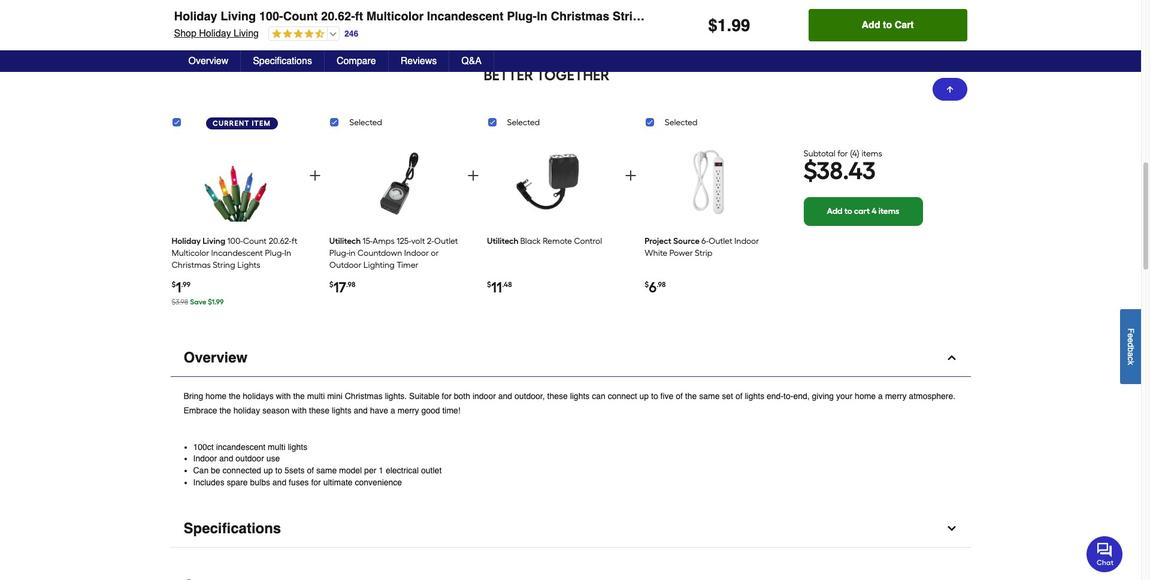 Task type: vqa. For each thing, say whether or not it's contained in the screenshot.
lights inside the "100ct incandescent multi lights Indoor and outdoor use Can be connected up to 5sets of same model per 1 electrical outlet Includes spare bulbs and fuses for ultimate convenience"
yes



Task type: describe. For each thing, give the bounding box(es) containing it.
spare
[[227, 477, 248, 487]]

11
[[491, 279, 502, 296]]

can
[[592, 391, 606, 401]]

better
[[484, 66, 534, 84]]

fuses
[[289, 477, 309, 487]]

bring home the holidays with the multi mini christmas lights. suitable for both indoor and outdoor, these lights can connect up to five of the same set of lights end-to-end, giving your home a merry atmosphere. embrace the holiday season with these lights and have a merry good time!
[[184, 391, 956, 415]]

0 vertical spatial overview
[[188, 56, 228, 67]]

plug- for current item
[[265, 248, 285, 258]]

0 horizontal spatial a
[[391, 406, 395, 415]]

lights left the can
[[570, 391, 590, 401]]

100ct incandescent multi lights indoor and outdoor use can be connected up to 5sets of same model per 1 electrical outlet includes spare bulbs and fuses for ultimate convenience
[[193, 442, 442, 487]]

multi inside 100ct incandescent multi lights indoor and outdoor use can be connected up to 5sets of same model per 1 electrical outlet includes spare bulbs and fuses for ultimate convenience
[[268, 442, 286, 452]]

6 list item
[[645, 135, 775, 313]]

of inside 100ct incandescent multi lights indoor and outdoor use can be connected up to 5sets of same model per 1 electrical outlet includes spare bulbs and fuses for ultimate convenience
[[307, 466, 314, 475]]

end,
[[794, 391, 810, 401]]

0 vertical spatial multicolor
[[367, 10, 424, 23]]

4.5 stars image
[[269, 29, 325, 40]]

$ 6 .98
[[645, 279, 666, 296]]

2 home from the left
[[855, 391, 876, 401]]

2 e from the top
[[1127, 338, 1136, 342]]

b
[[1127, 347, 1136, 352]]

.98 for 17
[[346, 280, 356, 289]]

q&a
[[462, 56, 482, 67]]

items inside add to cart 4 items link
[[879, 206, 900, 216]]

strip
[[695, 248, 713, 258]]

save
[[190, 298, 206, 306]]

end-
[[767, 391, 784, 401]]

selected for 17
[[350, 117, 382, 128]]

(
[[850, 148, 853, 159]]

chevron up image
[[946, 352, 958, 364]]

17
[[334, 279, 346, 296]]

1 horizontal spatial lights
[[651, 10, 687, 23]]

.48
[[502, 280, 512, 289]]

6-
[[702, 236, 709, 246]]

outlet inside 15-amps 125-volt 2-outlet plug-in countdown indoor or outdoor lighting timer
[[434, 236, 458, 246]]

c
[[1127, 356, 1136, 361]]

1 vertical spatial with
[[292, 406, 307, 415]]

electrical
[[386, 466, 419, 475]]

1 vertical spatial specifications button
[[170, 510, 971, 548]]

connect
[[608, 391, 637, 401]]

and up be
[[219, 454, 233, 463]]

string inside 100-count 20.62-ft multicolor incandescent plug-in christmas string lights
[[213, 260, 235, 270]]

100-count 20.62-ft multicolor incandescent plug-in christmas string lights
[[172, 236, 298, 270]]

0 vertical spatial these
[[547, 391, 568, 401]]

outdoor
[[236, 454, 264, 463]]

1 vertical spatial these
[[309, 406, 330, 415]]

1 add to cart link from the left
[[170, 8, 277, 35]]

count inside 100-count 20.62-ft multicolor incandescent plug-in christmas string lights
[[243, 236, 267, 246]]

1 home from the left
[[206, 391, 227, 401]]

together
[[537, 66, 610, 84]]

246
[[345, 29, 359, 38]]

4 for add to cart 4 items
[[872, 206, 877, 216]]

$ 11 .48
[[487, 279, 512, 296]]

4 for subtotal for ( 4 ) items $ 38 .43
[[853, 148, 857, 159]]

.43
[[843, 156, 876, 185]]

living for holiday living 100-count 20.62-ft multicolor incandescent plug-in christmas string lights
[[221, 10, 256, 23]]

$ for $ 1 . 99
[[708, 16, 718, 35]]

per
[[364, 466, 377, 475]]

0 vertical spatial ft
[[355, 10, 363, 23]]

or
[[431, 248, 439, 258]]

holiday
[[234, 406, 260, 415]]

0 vertical spatial specifications button
[[241, 50, 325, 72]]

6
[[649, 279, 657, 296]]

1 horizontal spatial merry
[[886, 391, 907, 401]]

current
[[213, 119, 250, 128]]

f e e d b a c k button
[[1121, 309, 1142, 384]]

cart
[[854, 206, 870, 216]]

outlet
[[421, 466, 442, 475]]

lights down mini
[[332, 406, 352, 415]]

arrow up image
[[945, 84, 955, 94]]

0 vertical spatial string
[[613, 10, 648, 23]]

indoor inside 15-amps 125-volt 2-outlet plug-in countdown indoor or outdoor lighting timer
[[404, 248, 429, 258]]

have
[[370, 406, 388, 415]]

1 horizontal spatial a
[[879, 391, 883, 401]]

christmas for bring home the holidays with the multi mini christmas lights. suitable for both indoor and outdoor, these lights can connect up to five of the same set of lights end-to-end, giving your home a merry atmosphere. embrace the holiday season with these lights and have a merry good time!
[[345, 391, 383, 401]]

plug- for selected
[[329, 248, 349, 258]]

lights inside 100-count 20.62-ft multicolor incandescent plug-in christmas string lights
[[237, 260, 260, 270]]

cart for 2nd add to cart 'link' from the right
[[745, 10, 763, 20]]

utilitech 15-amps 125-volt 2-outlet plug-in countdown indoor or outdoor lighting timer image
[[355, 139, 433, 226]]

christmas for 100-count 20.62-ft multicolor incandescent plug-in christmas string lights
[[172, 260, 211, 270]]

1 vertical spatial overview
[[184, 349, 248, 366]]

lights inside 100ct incandescent multi lights indoor and outdoor use can be connected up to 5sets of same model per 1 electrical outlet includes spare bulbs and fuses for ultimate convenience
[[288, 442, 308, 452]]

5 add to cart link from the left
[[707, 8, 814, 35]]

to-
[[784, 391, 794, 401]]

add to cart button
[[809, 9, 968, 41]]

1 horizontal spatial count
[[283, 10, 318, 23]]

20.62- inside 100-count 20.62-ft multicolor incandescent plug-in christmas string lights
[[269, 236, 292, 246]]

$ for $ 11 .48
[[487, 280, 491, 289]]

0 horizontal spatial with
[[276, 391, 291, 401]]

38
[[817, 156, 843, 185]]

lights.
[[385, 391, 407, 401]]

utilitech black remote control
[[487, 236, 602, 246]]

plus image for 2nd add to cart 'link' from the right
[[707, 10, 716, 20]]

100- inside 100-count 20.62-ft multicolor incandescent plug-in christmas string lights
[[227, 236, 243, 246]]

add to cart inside button
[[862, 20, 914, 31]]

outdoor
[[329, 260, 362, 270]]

holiday for holiday living
[[172, 236, 201, 246]]

time!
[[443, 406, 461, 415]]

season
[[262, 406, 290, 415]]

indoor
[[473, 391, 496, 401]]

ultimate
[[323, 477, 353, 487]]

outdoor,
[[515, 391, 545, 401]]

$ 1 . 99
[[708, 16, 750, 35]]

both
[[454, 391, 470, 401]]

the left 'holiday'
[[220, 406, 231, 415]]

power
[[670, 248, 693, 258]]

15-
[[363, 236, 373, 246]]

0 vertical spatial incandescent
[[427, 10, 504, 23]]

incandescent inside 100-count 20.62-ft multicolor incandescent plug-in christmas string lights
[[211, 248, 263, 258]]

countdown
[[358, 248, 402, 258]]

6-outlet indoor white power strip
[[645, 236, 759, 258]]

bulbs
[[250, 477, 270, 487]]

$ for $ 6 .98
[[645, 280, 649, 289]]

5sets
[[285, 466, 305, 475]]

2 horizontal spatial plug-
[[507, 10, 537, 23]]

in inside 100-count 20.62-ft multicolor incandescent plug-in christmas string lights
[[285, 248, 291, 258]]

1 vertical spatial living
[[234, 28, 259, 39]]

reviews button
[[389, 50, 450, 72]]

compare
[[337, 56, 376, 67]]

giving
[[812, 391, 834, 401]]

f e e d b a c k
[[1127, 328, 1136, 365]]

source
[[674, 236, 700, 246]]

shop
[[174, 28, 196, 39]]

project
[[645, 236, 672, 246]]

outlet inside "6-outlet indoor white power strip"
[[709, 236, 733, 246]]

15-amps 125-volt 2-outlet plug-in countdown indoor or outdoor lighting timer
[[329, 236, 458, 270]]

project source 6-outlet indoor white power strip image
[[671, 139, 749, 226]]

17 list item
[[329, 135, 459, 313]]

multi inside bring home the holidays with the multi mini christmas lights. suitable for both indoor and outdoor, these lights can connect up to five of the same set of lights end-to-end, giving your home a merry atmosphere. embrace the holiday season with these lights and have a merry good time!
[[307, 391, 325, 401]]

cart for 4th add to cart 'link' from the right
[[477, 10, 494, 20]]

0 vertical spatial 20.62-
[[321, 10, 355, 23]]

model
[[339, 466, 362, 475]]

reviews
[[401, 56, 437, 67]]

up inside 100ct incandescent multi lights indoor and outdoor use can be connected up to 5sets of same model per 1 electrical outlet includes spare bulbs and fuses for ultimate convenience
[[264, 466, 273, 475]]

black
[[521, 236, 541, 246]]

to inside bring home the holidays with the multi mini christmas lights. suitable for both indoor and outdoor, these lights can connect up to five of the same set of lights end-to-end, giving your home a merry atmosphere. embrace the holiday season with these lights and have a merry good time!
[[651, 391, 658, 401]]

for inside bring home the holidays with the multi mini christmas lights. suitable for both indoor and outdoor, these lights can connect up to five of the same set of lights end-to-end, giving your home a merry atmosphere. embrace the holiday season with these lights and have a merry good time!
[[442, 391, 452, 401]]

2-
[[427, 236, 434, 246]]

lights left the end-
[[745, 391, 765, 401]]

the left mini
[[293, 391, 305, 401]]

125-
[[397, 236, 411, 246]]

convenience
[[355, 477, 402, 487]]

cart for 5th add to cart 'link' from right
[[343, 10, 360, 20]]

be
[[211, 466, 220, 475]]



Task type: locate. For each thing, give the bounding box(es) containing it.
2 horizontal spatial indoor
[[735, 236, 759, 246]]

.98 inside $ 17 .98
[[346, 280, 356, 289]]

$ 1 .99
[[172, 279, 191, 296]]

cart
[[208, 10, 226, 20], [343, 10, 360, 20], [477, 10, 494, 20], [611, 10, 629, 20], [745, 10, 763, 20], [880, 10, 897, 20], [895, 20, 914, 31]]

string
[[613, 10, 648, 23], [213, 260, 235, 270]]

add to cart
[[181, 10, 226, 20], [316, 10, 360, 20], [450, 10, 494, 20], [584, 10, 629, 20], [718, 10, 763, 20], [852, 10, 897, 20], [862, 20, 914, 31]]

these down mini
[[309, 406, 330, 415]]

2 vertical spatial christmas
[[345, 391, 383, 401]]

1 horizontal spatial christmas
[[345, 391, 383, 401]]

of right 'set' at the bottom
[[736, 391, 743, 401]]

a up k on the bottom right of the page
[[1127, 352, 1136, 356]]

1 horizontal spatial string
[[613, 10, 648, 23]]

2 utilitech from the left
[[487, 236, 519, 246]]

indoor inside "6-outlet indoor white power strip"
[[735, 236, 759, 246]]

$ right save
[[208, 298, 212, 306]]

1 vertical spatial multicolor
[[172, 248, 209, 258]]

2 vertical spatial 1
[[379, 466, 384, 475]]

1.99
[[212, 298, 224, 306]]

3 add to cart link from the left
[[438, 8, 546, 35]]

better together heading
[[170, 66, 923, 85]]

plug-
[[507, 10, 537, 23], [265, 248, 285, 258], [329, 248, 349, 258]]

same inside bring home the holidays with the multi mini christmas lights. suitable for both indoor and outdoor, these lights can connect up to five of the same set of lights end-to-end, giving your home a merry atmosphere. embrace the holiday season with these lights and have a merry good time!
[[699, 391, 720, 401]]

plus image for sixth add to cart 'link' from right
[[170, 10, 179, 20]]

0 horizontal spatial utilitech
[[329, 236, 361, 246]]

$ left the (
[[804, 156, 817, 185]]

e up b
[[1127, 338, 1136, 342]]

1 horizontal spatial home
[[855, 391, 876, 401]]

living
[[221, 10, 256, 23], [234, 28, 259, 39], [203, 236, 226, 246]]

0 vertical spatial in
[[537, 10, 548, 23]]

1 right "per"
[[379, 466, 384, 475]]

up inside bring home the holidays with the multi mini christmas lights. suitable for both indoor and outdoor, these lights can connect up to five of the same set of lights end-to-end, giving your home a merry atmosphere. embrace the holiday season with these lights and have a merry good time!
[[640, 391, 649, 401]]

1 horizontal spatial these
[[547, 391, 568, 401]]

6 add to cart link from the left
[[843, 8, 948, 35]]

1 inside list item
[[176, 279, 181, 296]]

christmas up .99
[[172, 260, 211, 270]]

2 horizontal spatial christmas
[[551, 10, 610, 23]]

bring
[[184, 391, 203, 401]]

home up embrace
[[206, 391, 227, 401]]

up right connect on the bottom of page
[[640, 391, 649, 401]]

overview button up bring home the holidays with the multi mini christmas lights. suitable for both indoor and outdoor, these lights can connect up to five of the same set of lights end-to-end, giving your home a merry atmosphere. embrace the holiday season with these lights and have a merry good time!
[[170, 339, 971, 377]]

0 horizontal spatial of
[[307, 466, 314, 475]]

outlet up or
[[434, 236, 458, 246]]

count
[[283, 10, 318, 23], [243, 236, 267, 246]]

items right cart
[[879, 206, 900, 216]]

these right 'outdoor,'
[[547, 391, 568, 401]]

utilitech for utilitech black remote control
[[487, 236, 519, 246]]

2 horizontal spatial of
[[736, 391, 743, 401]]

0 vertical spatial 100-
[[259, 10, 283, 23]]

e
[[1127, 333, 1136, 338], [1127, 338, 1136, 342]]

f
[[1127, 328, 1136, 333]]

same inside 100ct incandescent multi lights indoor and outdoor use can be connected up to 5sets of same model per 1 electrical outlet includes spare bulbs and fuses for ultimate convenience
[[316, 466, 337, 475]]

cart inside button
[[895, 20, 914, 31]]

0 vertical spatial living
[[221, 10, 256, 23]]

1 vertical spatial items
[[879, 206, 900, 216]]

0 vertical spatial overview button
[[176, 50, 241, 72]]

of right '5sets' at the bottom of page
[[307, 466, 314, 475]]

plus image
[[170, 10, 179, 20], [438, 10, 448, 20], [707, 10, 716, 20], [624, 168, 638, 183]]

selected for 11
[[507, 117, 540, 128]]

1 horizontal spatial .98
[[657, 280, 666, 289]]

to
[[199, 10, 207, 20], [333, 10, 341, 20], [467, 10, 475, 20], [601, 10, 609, 20], [736, 10, 744, 20], [870, 10, 878, 20], [883, 20, 892, 31], [845, 206, 853, 216], [651, 391, 658, 401], [275, 466, 282, 475]]

.98 down outdoor
[[346, 280, 356, 289]]

indoor down 100ct
[[193, 454, 217, 463]]

with right season
[[292, 406, 307, 415]]

utilitech for utilitech
[[329, 236, 361, 246]]

living inside 1 list item
[[203, 236, 226, 246]]

atmosphere.
[[909, 391, 956, 401]]

for inside subtotal for ( 4 ) items $ 38 .43
[[838, 148, 848, 159]]

with up season
[[276, 391, 291, 401]]

$ left the .
[[708, 16, 718, 35]]

up
[[640, 391, 649, 401], [264, 466, 273, 475]]

1 horizontal spatial outlet
[[709, 236, 733, 246]]

holiday living
[[172, 236, 226, 246]]

1 horizontal spatial ft
[[355, 10, 363, 23]]

for left the (
[[838, 148, 848, 159]]

100-
[[259, 10, 283, 23], [227, 236, 243, 246]]

multicolor up 'reviews'
[[367, 10, 424, 23]]

add to cart link
[[170, 8, 277, 35], [304, 8, 411, 35], [438, 8, 546, 35], [573, 8, 680, 35], [707, 8, 814, 35], [843, 8, 948, 35]]

0 vertical spatial 1
[[718, 16, 727, 35]]

.99
[[181, 280, 191, 289]]

1 horizontal spatial incandescent
[[427, 10, 504, 23]]

0 horizontal spatial lights
[[237, 260, 260, 270]]

lights
[[570, 391, 590, 401], [745, 391, 765, 401], [332, 406, 352, 415], [288, 442, 308, 452]]

to inside button
[[883, 20, 892, 31]]

1 vertical spatial ft
[[292, 236, 298, 246]]

incandescent
[[216, 442, 266, 452]]

chat invite button image
[[1087, 536, 1124, 572]]

1 selected from the left
[[350, 117, 382, 128]]

)
[[857, 148, 860, 159]]

these
[[547, 391, 568, 401], [309, 406, 330, 415]]

a inside button
[[1127, 352, 1136, 356]]

1 vertical spatial holiday
[[199, 28, 231, 39]]

1 vertical spatial indoor
[[404, 248, 429, 258]]

0 vertical spatial christmas
[[551, 10, 610, 23]]

0 horizontal spatial ft
[[292, 236, 298, 246]]

five
[[661, 391, 674, 401]]

items right )
[[862, 148, 883, 159]]

mini
[[327, 391, 343, 401]]

$ inside $ 1 .99
[[172, 280, 176, 289]]

1 horizontal spatial 4
[[872, 206, 877, 216]]

holiday up the shop in the top of the page
[[174, 10, 217, 23]]

shop holiday living
[[174, 28, 259, 39]]

count up 4.5 stars 'image'
[[283, 10, 318, 23]]

2 vertical spatial holiday
[[172, 236, 201, 246]]

3 selected from the left
[[665, 117, 698, 128]]

overview button down the shop holiday living
[[176, 50, 241, 72]]

cart for 4th add to cart 'link' from the left
[[611, 10, 629, 20]]

to inside 100ct incandescent multi lights indoor and outdoor use can be connected up to 5sets of same model per 1 electrical outlet includes spare bulbs and fuses for ultimate convenience
[[275, 466, 282, 475]]

1 vertical spatial for
[[442, 391, 452, 401]]

1 vertical spatial lights
[[237, 260, 260, 270]]

same left 'set' at the bottom
[[699, 391, 720, 401]]

better together
[[484, 66, 610, 84]]

add inside button
[[862, 20, 881, 31]]

1 horizontal spatial with
[[292, 406, 307, 415]]

merry left atmosphere.
[[886, 391, 907, 401]]

.98
[[346, 280, 356, 289], [657, 280, 666, 289]]

and down '5sets' at the bottom of page
[[273, 477, 287, 487]]

items inside subtotal for ( 4 ) items $ 38 .43
[[862, 148, 883, 159]]

1 vertical spatial 4
[[872, 206, 877, 216]]

ft
[[355, 10, 363, 23], [292, 236, 298, 246]]

0 horizontal spatial these
[[309, 406, 330, 415]]

embrace
[[184, 406, 217, 415]]

add to cart 4 items
[[827, 206, 900, 216]]

.98 inside $ 6 .98
[[657, 280, 666, 289]]

0 horizontal spatial 1
[[176, 279, 181, 296]]

1 vertical spatial in
[[285, 248, 291, 258]]

1 e from the top
[[1127, 333, 1136, 338]]

same up ultimate
[[316, 466, 337, 475]]

2 horizontal spatial 1
[[718, 16, 727, 35]]

plus image
[[304, 10, 314, 20], [573, 10, 582, 20], [308, 168, 323, 183], [466, 168, 480, 183]]

multicolor inside 100-count 20.62-ft multicolor incandescent plug-in christmas string lights
[[172, 248, 209, 258]]

1 horizontal spatial 20.62-
[[321, 10, 355, 23]]

0 horizontal spatial merry
[[398, 406, 419, 415]]

0 vertical spatial items
[[862, 148, 883, 159]]

q&a button
[[450, 50, 494, 72]]

use
[[266, 454, 280, 463]]

current item
[[213, 119, 271, 128]]

includes
[[193, 477, 225, 487]]

0 vertical spatial same
[[699, 391, 720, 401]]

0 vertical spatial up
[[640, 391, 649, 401]]

1 horizontal spatial multicolor
[[367, 10, 424, 23]]

1 vertical spatial multi
[[268, 442, 286, 452]]

$
[[708, 16, 718, 35], [804, 156, 817, 185], [172, 280, 176, 289], [329, 280, 334, 289], [487, 280, 491, 289], [645, 280, 649, 289], [208, 298, 212, 306]]

specifications button
[[241, 50, 325, 72], [170, 510, 971, 548]]

$ down outdoor
[[329, 280, 334, 289]]

1 vertical spatial a
[[879, 391, 883, 401]]

4 inside add to cart 4 items link
[[872, 206, 877, 216]]

overview down the shop holiday living
[[188, 56, 228, 67]]

0 vertical spatial a
[[1127, 352, 1136, 356]]

lights up '5sets' at the bottom of page
[[288, 442, 308, 452]]

$ inside $ 11 .48
[[487, 280, 491, 289]]

2 add to cart link from the left
[[304, 8, 411, 35]]

2 vertical spatial living
[[203, 236, 226, 246]]

1 vertical spatial incandescent
[[211, 248, 263, 258]]

1 vertical spatial christmas
[[172, 260, 211, 270]]

1 left 99
[[718, 16, 727, 35]]

count right "holiday living" at the left top
[[243, 236, 267, 246]]

christmas up have on the left bottom
[[345, 391, 383, 401]]

0 horizontal spatial indoor
[[193, 454, 217, 463]]

up down the use
[[264, 466, 273, 475]]

multi left mini
[[307, 391, 325, 401]]

1 utilitech from the left
[[329, 236, 361, 246]]

incandescent down "holiday living" at the left top
[[211, 248, 263, 258]]

the right five in the bottom right of the page
[[685, 391, 697, 401]]

20.62-
[[321, 10, 355, 23], [269, 236, 292, 246]]

in
[[349, 248, 356, 258]]

4 right the 38
[[853, 148, 857, 159]]

$ for $ 17 .98
[[329, 280, 334, 289]]

1 inside 100ct incandescent multi lights indoor and outdoor use can be connected up to 5sets of same model per 1 electrical outlet includes spare bulbs and fuses for ultimate convenience
[[379, 466, 384, 475]]

home right your
[[855, 391, 876, 401]]

plus image for 4th add to cart 'link' from the right
[[438, 10, 448, 20]]

0 vertical spatial specifications
[[253, 56, 312, 67]]

plug- inside 100-count 20.62-ft multicolor incandescent plug-in christmas string lights
[[265, 248, 285, 258]]

of
[[676, 391, 683, 401], [736, 391, 743, 401], [307, 466, 314, 475]]

add to cart 4 items link
[[804, 197, 923, 226]]

control
[[574, 236, 602, 246]]

1 horizontal spatial plug-
[[329, 248, 349, 258]]

1 horizontal spatial utilitech
[[487, 236, 519, 246]]

for inside 100ct incandescent multi lights indoor and outdoor use can be connected up to 5sets of same model per 1 electrical outlet includes spare bulbs and fuses for ultimate convenience
[[311, 477, 321, 487]]

a right have on the left bottom
[[391, 406, 395, 415]]

the
[[229, 391, 241, 401], [293, 391, 305, 401], [685, 391, 697, 401], [220, 406, 231, 415]]

1 list item
[[172, 135, 301, 313]]

99
[[732, 16, 750, 35]]

outlet up the strip
[[709, 236, 733, 246]]

of right five in the bottom right of the page
[[676, 391, 683, 401]]

1 horizontal spatial up
[[640, 391, 649, 401]]

set
[[722, 391, 734, 401]]

0 horizontal spatial 20.62-
[[269, 236, 292, 246]]

indoor inside 100ct incandescent multi lights indoor and outdoor use can be connected up to 5sets of same model per 1 electrical outlet includes spare bulbs and fuses for ultimate convenience
[[193, 454, 217, 463]]

christmas up together
[[551, 10, 610, 23]]

utilitech inside 17 list item
[[329, 236, 361, 246]]

specifications
[[253, 56, 312, 67], [184, 520, 281, 537]]

your
[[837, 391, 853, 401]]

0 vertical spatial lights
[[651, 10, 687, 23]]

1 vertical spatial overview button
[[170, 339, 971, 377]]

for right fuses
[[311, 477, 321, 487]]

1 .98 from the left
[[346, 280, 356, 289]]

overview up bring
[[184, 349, 248, 366]]

subtotal for ( 4 ) items $ 38 .43
[[804, 148, 883, 185]]

holiday right the shop in the top of the page
[[199, 28, 231, 39]]

project source
[[645, 236, 700, 246]]

4 inside subtotal for ( 4 ) items $ 38 .43
[[853, 148, 857, 159]]

$ inside $ 6 .98
[[645, 280, 649, 289]]

multicolor down "holiday living" at the left top
[[172, 248, 209, 258]]

11 list item
[[487, 135, 617, 313]]

0 vertical spatial indoor
[[735, 236, 759, 246]]

0 horizontal spatial count
[[243, 236, 267, 246]]

0 vertical spatial for
[[838, 148, 848, 159]]

2 selected from the left
[[507, 117, 540, 128]]

$ inside subtotal for ( 4 ) items $ 38 .43
[[804, 156, 817, 185]]

cart for sixth add to cart 'link' from right
[[208, 10, 226, 20]]

chevron down image
[[946, 523, 958, 535]]

utilitech up "in"
[[329, 236, 361, 246]]

.98 down white
[[657, 280, 666, 289]]

1 vertical spatial specifications
[[184, 520, 281, 537]]

$ left .99
[[172, 280, 176, 289]]

.98 for 6
[[657, 280, 666, 289]]

multi up the use
[[268, 442, 286, 452]]

utilitech black remote control image
[[513, 139, 591, 226]]

merry
[[886, 391, 907, 401], [398, 406, 419, 415]]

living for holiday living
[[203, 236, 226, 246]]

1 vertical spatial 20.62-
[[269, 236, 292, 246]]

1 horizontal spatial in
[[537, 10, 548, 23]]

1 horizontal spatial of
[[676, 391, 683, 401]]

incandescent
[[427, 10, 504, 23], [211, 248, 263, 258]]

0 horizontal spatial plug-
[[265, 248, 285, 258]]

1 vertical spatial same
[[316, 466, 337, 475]]

$ left the .48 at the left top of page
[[487, 280, 491, 289]]

$ inside $ 17 .98
[[329, 280, 334, 289]]

plug- inside 15-amps 125-volt 2-outlet plug-in countdown indoor or outdoor lighting timer
[[329, 248, 349, 258]]

the up 'holiday'
[[229, 391, 241, 401]]

1 vertical spatial merry
[[398, 406, 419, 415]]

holiday living 100-count 20.62-ft multicolor incandescent plug-in christmas string lights image
[[198, 139, 276, 226]]

1 for .
[[718, 16, 727, 35]]

0 vertical spatial count
[[283, 10, 318, 23]]

specifications down spare
[[184, 520, 281, 537]]

4 add to cart link from the left
[[573, 8, 680, 35]]

0 horizontal spatial same
[[316, 466, 337, 475]]

incandescent up q&a
[[427, 10, 504, 23]]

merry down lights.
[[398, 406, 419, 415]]

holiday inside 1 list item
[[172, 236, 201, 246]]

multicolor
[[367, 10, 424, 23], [172, 248, 209, 258]]

1 up $3.98
[[176, 279, 181, 296]]

0 vertical spatial 4
[[853, 148, 857, 159]]

and left have on the left bottom
[[354, 406, 368, 415]]

2 outlet from the left
[[709, 236, 733, 246]]

holiday up .99
[[172, 236, 201, 246]]

connected
[[223, 466, 261, 475]]

$3.98
[[172, 298, 188, 306]]

indoor down volt
[[404, 248, 429, 258]]

lighting
[[364, 260, 395, 270]]

for up time!
[[442, 391, 452, 401]]

0 horizontal spatial up
[[264, 466, 273, 475]]

for
[[838, 148, 848, 159], [442, 391, 452, 401], [311, 477, 321, 487]]

compare button
[[325, 50, 389, 72]]

2 vertical spatial for
[[311, 477, 321, 487]]

and right the indoor
[[498, 391, 512, 401]]

0 horizontal spatial .98
[[346, 280, 356, 289]]

utilitech inside 11 list item
[[487, 236, 519, 246]]

volt
[[411, 236, 425, 246]]

0 horizontal spatial string
[[213, 260, 235, 270]]

ft inside 100-count 20.62-ft multicolor incandescent plug-in christmas string lights
[[292, 236, 298, 246]]

0 horizontal spatial for
[[311, 477, 321, 487]]

1 horizontal spatial 100-
[[259, 10, 283, 23]]

100- up 4.5 stars 'image'
[[259, 10, 283, 23]]

amps
[[373, 236, 395, 246]]

holiday for holiday living 100-count 20.62-ft multicolor incandescent plug-in christmas string lights
[[174, 10, 217, 23]]

1 vertical spatial 100-
[[227, 236, 243, 246]]

good
[[422, 406, 440, 415]]

utilitech
[[329, 236, 361, 246], [487, 236, 519, 246]]

specifications down 4.5 stars 'image'
[[253, 56, 312, 67]]

1 for .99
[[176, 279, 181, 296]]

christmas inside 100-count 20.62-ft multicolor incandescent plug-in christmas string lights
[[172, 260, 211, 270]]

outlet
[[434, 236, 458, 246], [709, 236, 733, 246]]

christmas inside bring home the holidays with the multi mini christmas lights. suitable for both indoor and outdoor, these lights can connect up to five of the same set of lights end-to-end, giving your home a merry atmosphere. embrace the holiday season with these lights and have a merry good time!
[[345, 391, 383, 401]]

a right your
[[879, 391, 883, 401]]

lights
[[651, 10, 687, 23], [237, 260, 260, 270]]

0 vertical spatial multi
[[307, 391, 325, 401]]

remote
[[543, 236, 572, 246]]

100- right "holiday living" at the left top
[[227, 236, 243, 246]]

overview button
[[176, 50, 241, 72], [170, 339, 971, 377]]

christmas
[[551, 10, 610, 23], [172, 260, 211, 270], [345, 391, 383, 401]]

0 vertical spatial merry
[[886, 391, 907, 401]]

$ down white
[[645, 280, 649, 289]]

white
[[645, 248, 668, 258]]

1 horizontal spatial same
[[699, 391, 720, 401]]

timer
[[397, 260, 419, 270]]

e up "d"
[[1127, 333, 1136, 338]]

holiday living 100-count 20.62-ft multicolor incandescent plug-in christmas string lights
[[174, 10, 687, 23]]

1 horizontal spatial indoor
[[404, 248, 429, 258]]

1 outlet from the left
[[434, 236, 458, 246]]

2 horizontal spatial selected
[[665, 117, 698, 128]]

$ for $ 1 .99
[[172, 280, 176, 289]]

indoor right 6-
[[735, 236, 759, 246]]

0 horizontal spatial in
[[285, 248, 291, 258]]

item
[[252, 119, 271, 128]]

2 .98 from the left
[[657, 280, 666, 289]]

0 horizontal spatial christmas
[[172, 260, 211, 270]]

utilitech left black
[[487, 236, 519, 246]]

4 right cart
[[872, 206, 877, 216]]

2 vertical spatial a
[[391, 406, 395, 415]]

k
[[1127, 361, 1136, 365]]



